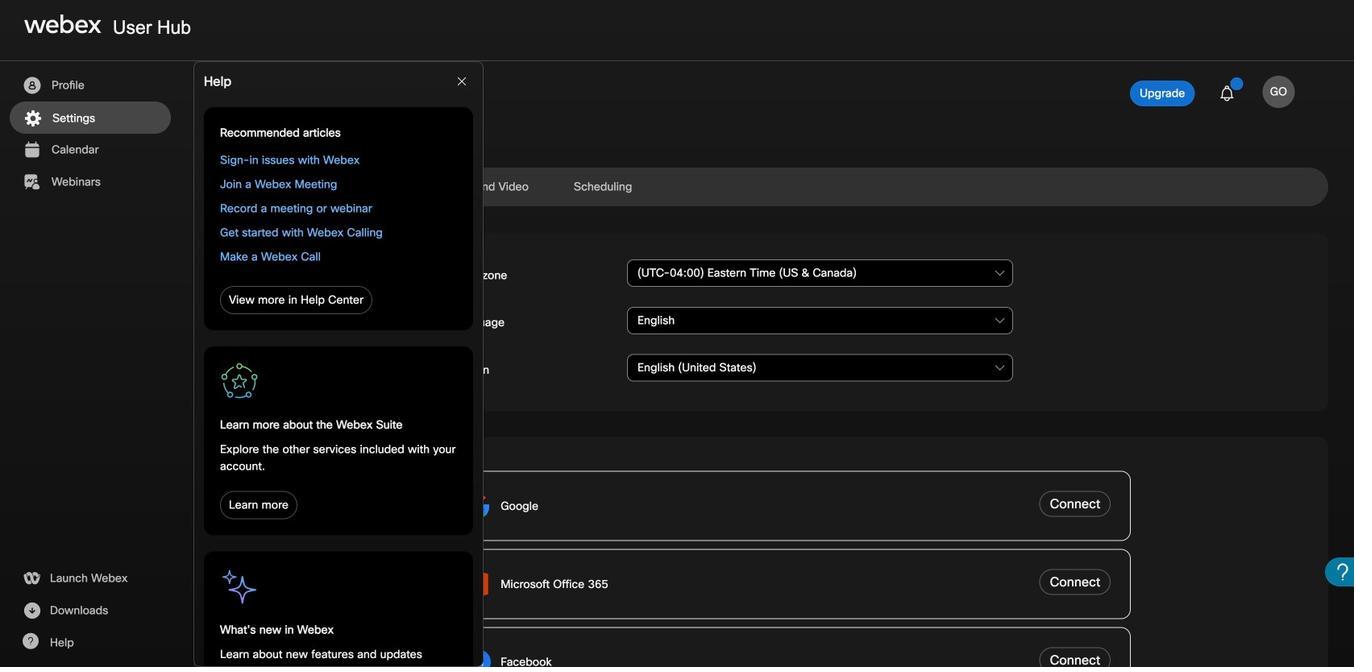 Task type: locate. For each thing, give the bounding box(es) containing it.
0 vertical spatial tab list
[[193, 119, 1329, 152]]

tab list
[[193, 119, 1329, 152], [193, 174, 1329, 200]]

mds content download_filled image
[[22, 601, 42, 621]]

mds settings_filled image
[[23, 109, 43, 128]]

suite image
[[220, 363, 259, 401]]

mds webinar_filled image
[[22, 173, 42, 192]]

mds webex helix filled image
[[22, 569, 41, 588]]

1 vertical spatial tab list
[[193, 174, 1329, 200]]



Task type: describe. For each thing, give the bounding box(es) containing it.
mds meetings_filled image
[[22, 140, 42, 160]]

close image
[[455, 75, 468, 88]]

cisco webex image
[[24, 15, 102, 34]]

suite image
[[220, 568, 259, 607]]

2 tab list from the top
[[193, 174, 1329, 200]]

1 tab list from the top
[[193, 119, 1329, 152]]

ng help active image
[[22, 634, 39, 650]]

mds people circle_filled image
[[22, 76, 42, 95]]



Task type: vqa. For each thing, say whether or not it's contained in the screenshot.
Text Box
no



